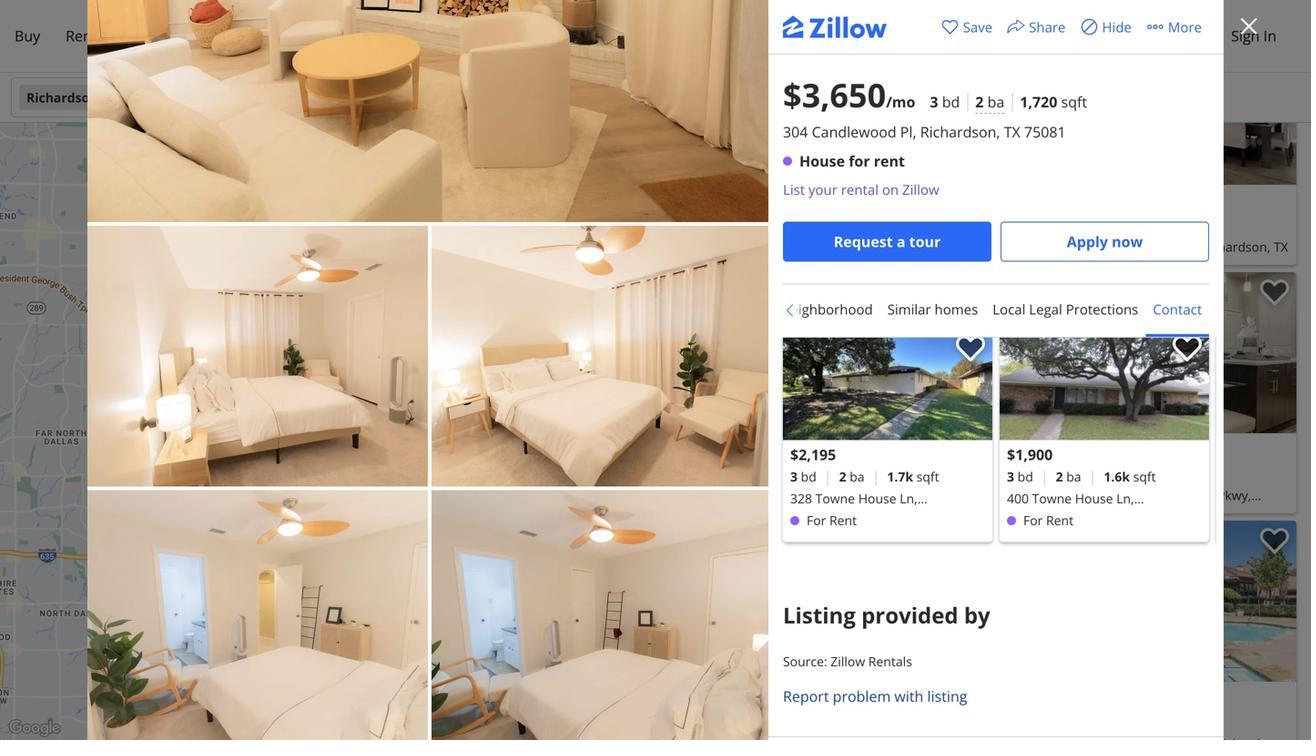 Task type: describe. For each thing, give the bounding box(es) containing it.
private for $1,585+ 1 bd
[[658, 530, 697, 545]]

richardson, down 3 bd
[[921, 122, 1001, 142]]

tour
[[1020, 530, 1045, 545]]

rent link
[[53, 15, 110, 57]]

for inside map region
[[318, 428, 335, 446]]

richardson, inside junction at galatyn park | 1050 galatyn pkwy, richardson, tx
[[981, 509, 1051, 526]]

304 candlewood pl, richardson, tx 75081 image
[[115, 236, 375, 397]]

boundary
[[516, 147, 578, 164]]

0 horizontal spatial zillow
[[831, 653, 866, 671]]

bd for $1,585+ 1 bd $2,010+ 2 bds
[[738, 688, 761, 713]]

agent finder link
[[270, 15, 379, 57]]

2 ba inside map region
[[168, 428, 194, 446]]

house inside $2,195 3 bd | 2 ba | 1.7k sqft 328 towne house ln, richardson, tx 75081
[[859, 490, 897, 508]]

remove tag image
[[124, 90, 139, 105]]

candlewood inside map region
[[147, 450, 221, 468]]

chevron down image up report a map error at left bottom
[[538, 702, 551, 715]]

$2,195 3 bd | 2 ba | 1.7k sqft 328 towne house ln, richardson, tx 75081
[[791, 445, 940, 529]]

1 horizontal spatial rent
[[874, 151, 906, 171]]

3 for $3,013+
[[888, 216, 895, 234]]

$2,512+
[[981, 216, 1028, 234]]

1 for $1,585+
[[723, 688, 733, 713]]

flats
[[676, 238, 703, 256]]

keyboard shortcuts
[[284, 729, 363, 740]]

$1,603+ 1 bd
[[651, 216, 727, 234]]

parkside towns image
[[974, 24, 1297, 185]]

richardson, inside $2,195 3 bd | 2 ba | 1.7k sqft 328 towne house ln, richardson, tx 75081
[[791, 512, 861, 529]]

for rent for $2,195
[[807, 512, 857, 529]]

at inside the flats at palisades | 2625 empire dr, richardson, tx
[[707, 238, 718, 256]]

report a map error
[[548, 729, 623, 740]]

terms of use link
[[484, 729, 537, 740]]

$1,325+ 1 bd
[[981, 439, 1092, 464]]

source: zillow rentals
[[784, 653, 913, 671]]

3 for $1,900
[[1008, 468, 1015, 486]]

bds for $2,512+ 3 bds
[[1042, 216, 1064, 234]]

sqft inside $2,195 3 bd | 2 ba | 1.7k sqft 328 towne house ln, richardson, tx 75081
[[917, 468, 940, 486]]

keyboard shortcuts button
[[284, 729, 363, 741]]

share button
[[1008, 13, 1066, 41]]

$3,099+ 3 bds
[[1078, 465, 1161, 482]]

in
[[1264, 26, 1277, 46]]

$1,900
[[1008, 445, 1054, 465]]

2.5k link
[[311, 484, 344, 500]]

$2,097+ 2 bds
[[981, 465, 1064, 482]]

hide image
[[1081, 18, 1099, 36]]

rental
[[842, 180, 879, 199]]

tx inside filters element
[[101, 89, 117, 106]]

75081 inside 304 candlewood pl, richardson, tx 75081 link
[[122, 472, 159, 489]]

neighborhood
[[781, 300, 873, 319]]

0 vertical spatial 304
[[784, 122, 809, 142]]

view larger view of the 5 photo of this home image
[[432, 491, 773, 741]]

homes
[[935, 300, 979, 319]]

save
[[964, 18, 993, 36]]

$2,195
[[791, 445, 837, 465]]

$3,650
[[784, 72, 887, 117]]

on
[[883, 180, 899, 199]]

save this home button for $1,325+ 1 bd
[[1246, 272, 1297, 323]]

remove boundary
[[461, 147, 578, 164]]

a for report
[[577, 729, 582, 740]]

| inside junction at galatyn park | 1050 galatyn pkwy, richardson, tx
[[1127, 487, 1134, 504]]

bds for $3,013+ 3 bds
[[899, 216, 920, 234]]

close image
[[1239, 15, 1261, 37]]

google image
[[5, 717, 65, 741]]

$3,650 /mo
[[784, 72, 916, 117]]

400
[[1008, 490, 1030, 508]]

1,720 sqft inside map region
[[207, 428, 266, 446]]

provided
[[862, 601, 959, 631]]

bds for $2,164+ 2 bds
[[802, 216, 824, 234]]

| left 1.6k
[[1089, 467, 1097, 487]]

2 galatyn from the left
[[1170, 487, 1215, 504]]

richardson, right ave,
[[1201, 238, 1271, 256]]

bds inside $1,585+ 1 bd $2,010+ 2 bds
[[712, 714, 733, 731]]

$2,164+ 2 bds
[[741, 216, 824, 234]]

list containing $2,195
[[776, 321, 1312, 580]]

house up your
[[800, 151, 846, 171]]

save this home button for $1,501+ studio
[[916, 24, 967, 75]]

rent for $1,900
[[1047, 512, 1074, 529]]

3 for $3,099+
[[1128, 465, 1136, 482]]

$1,501+
[[651, 190, 718, 215]]

rentals
[[869, 282, 947, 312]]

list
[[784, 180, 806, 199]]

chevron down image left 3 bd
[[904, 90, 919, 105]]

richardson, inside map region
[[242, 450, 312, 468]]

close image
[[585, 149, 598, 162]]

three dimensional image
[[989, 532, 999, 543]]

report for report a map error
[[548, 729, 575, 740]]

canterbury courts image
[[974, 521, 1297, 682]]

rent inside map region
[[339, 428, 363, 446]]

$3,013+
[[837, 216, 885, 234]]

for for $2,195
[[807, 512, 827, 529]]

400 towne house ln, richardson, tx 75081 image
[[1000, 328, 1210, 441]]

loading...
[[781, 384, 842, 402]]

list your rental on zillow link
[[784, 180, 940, 199]]

0 horizontal spatial chevron down image
[[367, 90, 381, 105]]

house inside map region
[[277, 428, 315, 446]]

ba inside $2,195 3 bd | 2 ba | 1.7k sqft 328 towne house ln, richardson, tx 75081
[[850, 468, 865, 486]]

terms of use
[[484, 729, 537, 740]]

view larger view of the 3 photo of this home image
[[432, 226, 773, 487]]

clear field image
[[254, 90, 269, 105]]

1 horizontal spatial 304 candlewood pl, richardson, tx 75081
[[784, 122, 1067, 142]]

- house for rent
[[269, 428, 363, 446]]

clubhouse
[[1046, 281, 1102, 296]]

304 inside map region
[[122, 450, 144, 468]]

tx inside junction at galatyn park | 1050 galatyn pkwy, richardson, tx
[[1055, 509, 1069, 526]]

2nd bedroom image
[[87, 226, 428, 487]]

bds for $3,099+ 3 bds
[[1139, 465, 1161, 482]]

finder
[[326, 26, 366, 46]]

richardson tx
[[26, 89, 117, 106]]

0 vertical spatial candlewood
[[812, 122, 897, 142]]

richardson, inside $1,900 3 bd | 2 ba | 1.6k sqft 400 towne house ln, richardson, tx 75081
[[1008, 512, 1078, 529]]

agent finder
[[282, 26, 366, 46]]

1 horizontal spatial 2 ba
[[976, 92, 1005, 112]]

map data ©2024 google
[[374, 729, 473, 740]]

report problem with listing
[[784, 687, 968, 707]]

private for $3,650/mo
[[129, 244, 169, 259]]

private bath and closet image
[[87, 491, 428, 741]]

sign in link
[[1219, 15, 1290, 57]]

park
[[1097, 487, 1123, 504]]

$2,512+ 3 bds
[[981, 216, 1064, 234]]

richardson
[[26, 89, 98, 106]]

328
[[791, 490, 813, 508]]

living area - 75 inches smart tv image
[[87, 0, 773, 222]]

©2024
[[414, 729, 442, 740]]

main navigation
[[0, 0, 1312, 73]]

home loans link
[[159, 15, 270, 57]]

home loans
[[172, 26, 257, 46]]

chevron down image up remove
[[481, 90, 496, 105]]

pl, inside map region
[[225, 450, 239, 468]]

0 vertical spatial for
[[849, 151, 871, 171]]

save this home image for $1,325+ 1 bd
[[1261, 280, 1290, 306]]

0 vertical spatial zillow
[[903, 180, 940, 199]]

ba inside map region
[[179, 428, 194, 446]]

manage
[[949, 26, 1003, 46]]

towne for $2,195
[[816, 490, 856, 508]]

-
[[269, 428, 273, 446]]

pkwy,
[[1218, 487, 1252, 504]]

apply now button
[[1001, 222, 1210, 262]]

2 inside $2,195 3 bd | 2 ba | 1.7k sqft 328 towne house ln, richardson, tx 75081
[[840, 468, 847, 486]]

remove
[[461, 147, 512, 164]]

chevron left image
[[784, 304, 797, 317]]

remove boundary button
[[445, 138, 614, 174]]

ba right 3 bd
[[988, 92, 1005, 112]]

75081 inside $2,195 3 bd | 2 ba | 1.7k sqft 328 towne house ln, richardson, tx 75081
[[882, 512, 918, 529]]

private backyard
[[129, 244, 222, 259]]

utility element
[[769, 0, 1225, 54]]

the flats at palisades | 2625 empire dr, richardson, tx link
[[651, 236, 959, 277]]

junction at galatyn park | 1050 galatyn pkwy, richardson, tx
[[981, 487, 1252, 526]]

similar homes
[[888, 300, 979, 319]]

map region
[[0, 116, 811, 741]]

2 down $1,900 in the bottom right of the page
[[1032, 465, 1039, 482]]

1050
[[1137, 487, 1166, 504]]

$1,501+ studio
[[651, 190, 781, 215]]

map
[[584, 729, 602, 740]]

| left 2230
[[1077, 238, 1084, 256]]

save this home image
[[930, 31, 959, 58]]

palisades
[[722, 238, 777, 256]]

keyboard
[[284, 729, 322, 740]]

2 inside $1,585+ 1 bd $2,010+ 2 bds
[[701, 714, 708, 731]]

3d
[[1002, 530, 1017, 545]]

75081 inside $1,900 3 bd | 2 ba | 1.6k sqft 400 towne house ln, richardson, tx 75081
[[1099, 512, 1135, 529]]

junction at galatyn park | 1050 galatyn pkwy, richardson, tx link
[[981, 485, 1290, 526]]

by
[[965, 601, 991, 631]]

help link
[[1160, 15, 1217, 57]]

sell link
[[110, 15, 159, 57]]

zillow logo image
[[583, 22, 729, 54]]

2 inside $1,900 3 bd | 2 ba | 1.6k sqft 400 towne house ln, richardson, tx 75081
[[1056, 468, 1064, 486]]

apply now
[[1068, 232, 1144, 251]]



Task type: locate. For each thing, give the bounding box(es) containing it.
0 vertical spatial rentals
[[1007, 26, 1057, 46]]

dr,
[[869, 238, 887, 256]]

1 right $1,585+
[[723, 688, 733, 713]]

chevron down image
[[367, 90, 381, 105], [794, 90, 808, 105], [413, 149, 427, 163]]

0 horizontal spatial at
[[707, 238, 718, 256]]

1,720 up 304 candlewood pl, richardson, tx 75081 link
[[207, 428, 240, 446]]

bd for $2,195 3 bd | 2 ba | 1.7k sqft 328 towne house ln, richardson, tx 75081
[[801, 468, 817, 486]]

zillow
[[903, 180, 940, 199], [831, 653, 866, 671]]

chevron down image down zillow image
[[794, 90, 808, 105]]

expansive clubhouse
[[989, 281, 1102, 296]]

sqft inside map region
[[243, 428, 266, 446]]

2 horizontal spatial rent
[[1047, 512, 1074, 529]]

save this home image for $1,585+ 1 bd
[[930, 528, 959, 555]]

bd for $1,900 3 bd | 2 ba | 1.6k sqft 400 towne house ln, richardson, tx 75081
[[1018, 468, 1034, 486]]

bd down $1,900 in the bottom right of the page
[[1018, 468, 1034, 486]]

for inside 328 towne house ln, richardson, tx 75081 element
[[807, 512, 827, 529]]

3 up 328
[[791, 468, 798, 486]]

1 vertical spatial 1,720 sqft
[[207, 428, 266, 446]]

save this home image for $3,650/mo
[[339, 243, 368, 270]]

of
[[511, 729, 519, 740]]

1 vertical spatial for
[[318, 428, 335, 446]]

1 vertical spatial pl,
[[225, 450, 239, 468]]

| right park
[[1127, 487, 1134, 504]]

loading image
[[766, 387, 782, 403]]

1 horizontal spatial chevron down image
[[413, 149, 427, 163]]

0 vertical spatial rent
[[874, 151, 906, 171]]

minus image
[[584, 697, 604, 716]]

a left tour
[[897, 232, 906, 251]]

304 candlewood pl, richardson, tx 75081 down 3 bd
[[784, 122, 1067, 142]]

bd for $1,603+ 1 bd
[[712, 216, 727, 234]]

0 horizontal spatial towne
[[816, 490, 856, 508]]

| left 2625
[[780, 238, 787, 256]]

more
[[1169, 18, 1203, 36]]

0 vertical spatial 1,720 sqft
[[1021, 92, 1088, 112]]

| down $1,900 in the bottom right of the page
[[1041, 467, 1049, 487]]

$1,603+
[[651, 216, 698, 234]]

ba down $3,650/mo
[[179, 428, 194, 446]]

bds for $2,097+ 2 bds
[[1042, 465, 1064, 482]]

plus image
[[584, 649, 604, 668]]

328 towne house ln, richardson, tx 75081 image
[[784, 328, 993, 441]]

manage rentals link
[[936, 15, 1070, 57]]

1 horizontal spatial zillow
[[903, 180, 940, 199]]

0 vertical spatial 304 candlewood pl, richardson, tx 75081
[[784, 122, 1067, 142]]

1 horizontal spatial for
[[849, 151, 871, 171]]

rent inside 400 towne house ln, richardson, tx 75081 element
[[1047, 512, 1074, 529]]

search image
[[257, 90, 272, 105]]

2 for rent from the left
[[1024, 512, 1074, 529]]

hibiscus
[[1120, 238, 1170, 256]]

sqft up 1050 at the right bottom of page
[[1134, 468, 1157, 486]]

a left "map"
[[577, 729, 582, 740]]

private townhome options
[[658, 530, 803, 545]]

1 vertical spatial at
[[1033, 487, 1045, 504]]

rent
[[66, 26, 97, 46], [830, 512, 857, 529], [1047, 512, 1074, 529]]

3 bds
[[122, 428, 154, 446]]

bd for $1,325+ 1 bd
[[1069, 439, 1092, 464]]

tx
[[101, 89, 117, 106], [1005, 122, 1021, 142], [1275, 238, 1289, 256], [724, 260, 738, 277], [316, 450, 330, 468], [1055, 509, 1069, 526], [864, 512, 879, 529], [1081, 512, 1095, 529]]

richardson, inside the flats at palisades | 2625 empire dr, richardson, tx
[[651, 260, 721, 277]]

towne for $1,900
[[1033, 490, 1072, 508]]

chevron down image
[[481, 90, 496, 105], [652, 90, 667, 105], [904, 90, 919, 105], [538, 702, 551, 715]]

bd inside $2,195 3 bd | 2 ba | 1.7k sqft 328 towne house ln, richardson, tx 75081
[[801, 468, 817, 486]]

1 horizontal spatial 1,720
[[1021, 92, 1058, 112]]

328 towne house ln, richardson, tx 75081 element
[[784, 328, 993, 543]]

request
[[834, 232, 894, 251]]

2 vertical spatial 1
[[723, 688, 733, 713]]

1 for $1,603+
[[701, 216, 708, 234]]

sqft inside $1,900 3 bd | 2 ba | 1.6k sqft 400 towne house ln, richardson, tx 75081
[[1134, 468, 1157, 486]]

75081
[[1025, 122, 1067, 142], [122, 472, 159, 489], [882, 512, 918, 529], [1099, 512, 1135, 529]]

2 right 3 bd
[[976, 92, 984, 112]]

share
[[1030, 18, 1066, 36]]

chevron left image
[[1139, 290, 1153, 305]]

1 horizontal spatial report
[[784, 687, 830, 707]]

0 horizontal spatial for
[[318, 428, 335, 446]]

2 ba right 3 bd
[[976, 92, 1005, 112]]

0 vertical spatial a
[[897, 232, 906, 251]]

at inside junction at galatyn park | 1050 galatyn pkwy, richardson, tx
[[1033, 487, 1045, 504]]

expansive
[[989, 281, 1043, 296]]

for rent inside 400 towne house ln, richardson, tx 75081 element
[[1024, 512, 1074, 529]]

bd right /mo
[[943, 92, 961, 112]]

bell cityline i image
[[643, 521, 967, 682]]

request a tour
[[834, 232, 941, 251]]

1 horizontal spatial candlewood
[[812, 122, 897, 142]]

parkside towns | 2230 hibiscus ave, richardson, tx
[[981, 238, 1289, 256]]

0 horizontal spatial rentals
[[869, 653, 913, 671]]

local legal protections
[[993, 300, 1139, 319]]

3 inside map region
[[122, 428, 129, 446]]

1 horizontal spatial 304
[[784, 122, 809, 142]]

2 towne from the left
[[1033, 490, 1072, 508]]

your
[[809, 180, 838, 199]]

local
[[993, 300, 1026, 319]]

1 horizontal spatial pl,
[[901, 122, 917, 142]]

2 for from the left
[[1024, 512, 1044, 529]]

ave,
[[1173, 238, 1198, 256]]

1 towne from the left
[[816, 490, 856, 508]]

rentals inside the main navigation
[[1007, 26, 1057, 46]]

neighborhood link
[[774, 285, 881, 334]]

bd inside $1,900 3 bd | 2 ba | 1.6k sqft 400 towne house ln, richardson, tx 75081
[[1018, 468, 1034, 486]]

304 candlewood pl, richardson, tx 75081
[[784, 122, 1067, 142], [122, 450, 330, 489]]

galatyn right 1050 at the right bottom of page
[[1170, 487, 1215, 504]]

304 candlewood pl, richardson, tx 75081 down -
[[122, 450, 330, 489]]

1 horizontal spatial a
[[897, 232, 906, 251]]

1 vertical spatial 1,720
[[207, 428, 240, 446]]

0 vertical spatial 2 ba
[[976, 92, 1005, 112]]

0 horizontal spatial ln,
[[900, 490, 918, 508]]

1 horizontal spatial private
[[658, 530, 697, 545]]

bd right $1,585+
[[738, 688, 761, 713]]

ba inside $1,900 3 bd | 2 ba | 1.6k sqft 400 towne house ln, richardson, tx 75081
[[1067, 468, 1082, 486]]

rent up on
[[874, 151, 906, 171]]

bd
[[943, 92, 961, 112], [712, 216, 727, 234], [1069, 439, 1092, 464], [801, 468, 817, 486], [1018, 468, 1034, 486], [738, 688, 761, 713]]

1,720 sqft down share
[[1021, 92, 1088, 112]]

list
[[776, 321, 1312, 580]]

0 horizontal spatial 304
[[122, 450, 144, 468]]

1 vertical spatial rentals
[[869, 653, 913, 671]]

ba left 1.7k
[[850, 468, 865, 486]]

3 for $2,512+
[[1032, 216, 1039, 234]]

towne inside $2,195 3 bd | 2 ba | 1.7k sqft 328 towne house ln, richardson, tx 75081
[[816, 490, 856, 508]]

towne right 328
[[816, 490, 856, 508]]

sqft down advertise link
[[1062, 92, 1088, 112]]

1 horizontal spatial 1,720 sqft
[[1021, 92, 1088, 112]]

ln, inside $1,900 3 bd | 2 ba | 1.6k sqft 400 towne house ln, richardson, tx 75081
[[1117, 490, 1135, 508]]

sqft right 1.7k
[[917, 468, 940, 486]]

buy
[[15, 26, 40, 46]]

zillow right on
[[903, 180, 940, 199]]

0 horizontal spatial a
[[577, 729, 582, 740]]

2230
[[1088, 238, 1117, 256]]

report left "map"
[[548, 729, 575, 740]]

bds inside map region
[[133, 428, 154, 446]]

with
[[895, 687, 924, 707]]

for rent for $1,900
[[1024, 512, 1074, 529]]

bd inside $1,585+ 1 bd $2,010+ 2 bds
[[738, 688, 761, 713]]

1 horizontal spatial ln,
[[1117, 490, 1135, 508]]

1,720 down "share" button
[[1021, 92, 1058, 112]]

save this home button for $3,650/mo
[[324, 236, 375, 287]]

1 vertical spatial 1
[[1054, 439, 1064, 464]]

2 horizontal spatial chevron down image
[[794, 90, 808, 105]]

for rent
[[807, 512, 857, 529], [1024, 512, 1074, 529]]

for rent up tour
[[1024, 512, 1074, 529]]

0 horizontal spatial 304 candlewood pl, richardson, tx 75081
[[122, 450, 330, 489]]

tour
[[910, 232, 941, 251]]

0 horizontal spatial rent
[[339, 428, 363, 446]]

private
[[129, 244, 169, 259], [658, 530, 697, 545]]

house down $3,099+
[[1076, 490, 1114, 508]]

0 horizontal spatial 1,720
[[207, 428, 240, 446]]

richardson, down -
[[242, 450, 312, 468]]

$2,164+
[[741, 216, 788, 234]]

ln, for $1,900
[[1117, 490, 1135, 508]]

tx inside map region
[[316, 450, 330, 468]]

3 right $3,099+
[[1128, 465, 1136, 482]]

1 galatyn from the left
[[1048, 487, 1093, 504]]

1
[[701, 216, 708, 234], [1054, 439, 1064, 464], [723, 688, 733, 713]]

richardson, down 400
[[981, 509, 1051, 526]]

1,720 inside map region
[[207, 428, 240, 446]]

1 vertical spatial candlewood
[[147, 450, 221, 468]]

house down 1.7k
[[859, 490, 897, 508]]

three dimensional image
[[989, 35, 999, 46]]

chevron right image
[[1186, 290, 1201, 305]]

terms
[[484, 729, 509, 740]]

house right -
[[277, 428, 315, 446]]

rent inside 328 towne house ln, richardson, tx 75081 element
[[830, 512, 857, 529]]

at right 400
[[1033, 487, 1045, 504]]

heart image
[[942, 18, 960, 36]]

$3,650/mo
[[122, 402, 216, 427]]

ln, for $2,195
[[900, 490, 918, 508]]

3 up junction
[[1008, 468, 1015, 486]]

problem
[[833, 687, 891, 707]]

2 inside map region
[[168, 428, 175, 446]]

private left backyard
[[129, 244, 169, 259]]

1 vertical spatial a
[[577, 729, 582, 740]]

for for $1,900
[[1024, 512, 1044, 529]]

$2,097+
[[981, 465, 1028, 482]]

junction
[[981, 487, 1030, 504]]

0 vertical spatial at
[[707, 238, 718, 256]]

save this home button inside map region
[[324, 236, 375, 287]]

manage rentals
[[949, 26, 1057, 46]]

rent up 2.5k link
[[339, 428, 363, 446]]

junction at galatyn park image
[[974, 272, 1297, 434]]

1 vertical spatial private
[[658, 530, 697, 545]]

for up tour
[[1024, 512, 1044, 529]]

1 horizontal spatial rent
[[830, 512, 857, 529]]

0 horizontal spatial 1
[[701, 216, 708, 234]]

more image
[[1147, 18, 1165, 36]]

similar
[[888, 300, 932, 319]]

2 down $3,650/mo
[[168, 428, 175, 446]]

304 down the 3 bds
[[122, 450, 144, 468]]

report inside report problem with listing 'button'
[[784, 687, 830, 707]]

ln, inside $2,195 3 bd | 2 ba | 1.7k sqft 328 towne house ln, richardson, tx 75081
[[900, 490, 918, 508]]

2625
[[791, 238, 820, 256]]

for rent inside 328 towne house ln, richardson, tx 75081 element
[[807, 512, 857, 529]]

nearby rentals
[[784, 282, 947, 312]]

0 horizontal spatial rent
[[66, 26, 97, 46]]

towne right 400
[[1033, 490, 1072, 508]]

save this home image
[[1261, 31, 1290, 58], [339, 243, 368, 270], [1261, 280, 1290, 306], [930, 528, 959, 555], [1261, 528, 1290, 555]]

0 horizontal spatial report
[[548, 729, 575, 740]]

ln, down 1.6k
[[1117, 490, 1135, 508]]

400 towne house ln, richardson, tx 75081 element
[[1000, 328, 1210, 543]]

0 vertical spatial report
[[784, 687, 830, 707]]

0 vertical spatial 1,720
[[1021, 92, 1058, 112]]

contact link
[[1146, 285, 1210, 337]]

richardson, down flats
[[651, 260, 721, 277]]

chevron down image down zillow logo
[[652, 90, 667, 105]]

304 candlewood pl, richardson, tx 75081 link
[[122, 448, 368, 489]]

filters element
[[0, 73, 1312, 123]]

for inside 400 towne house ln, richardson, tx 75081 element
[[1024, 512, 1044, 529]]

1 for rent from the left
[[807, 512, 857, 529]]

1 ln, from the left
[[900, 490, 918, 508]]

1 vertical spatial rent
[[339, 428, 363, 446]]

0 horizontal spatial candlewood
[[147, 450, 221, 468]]

options
[[762, 530, 803, 545]]

error
[[604, 729, 623, 740]]

0 horizontal spatial 2 ba
[[168, 428, 194, 446]]

1 horizontal spatial for rent
[[1024, 512, 1074, 529]]

3 right /mo
[[931, 92, 939, 112]]

1 vertical spatial report
[[548, 729, 575, 740]]

1 horizontal spatial rentals
[[1007, 26, 1057, 46]]

1 vertical spatial 2 ba
[[168, 428, 194, 446]]

save this home image inside map region
[[339, 243, 368, 270]]

advertise
[[1082, 26, 1146, 46]]

advertisement region
[[643, 272, 967, 514]]

for up 2.5k link
[[318, 428, 335, 446]]

richardson, down 328
[[791, 512, 861, 529]]

local legal protections link
[[986, 285, 1146, 334]]

1,720
[[1021, 92, 1058, 112], [207, 428, 240, 446]]

tx inside the flats at palisades | 2625 empire dr, richardson, tx
[[724, 260, 738, 277]]

3 inside $2,195 3 bd | 2 ba | 1.7k sqft 328 towne house ln, richardson, tx 75081
[[791, 468, 798, 486]]

ba left 1.6k
[[1067, 468, 1082, 486]]

a for request
[[897, 232, 906, 251]]

2 left 1.7k
[[840, 468, 847, 486]]

| down '$2,195'
[[824, 467, 832, 487]]

townhome
[[700, 530, 759, 545]]

report for report problem with listing
[[784, 687, 830, 707]]

for down 328
[[807, 512, 827, 529]]

0 horizontal spatial private
[[129, 244, 169, 259]]

report
[[784, 687, 830, 707], [548, 729, 575, 740]]

tx inside $2,195 3 bd | 2 ba | 1.7k sqft 328 towne house ln, richardson, tx 75081
[[864, 512, 879, 529]]

save button
[[942, 17, 993, 37]]

map
[[374, 729, 392, 740]]

use
[[522, 729, 537, 740]]

towns
[[1036, 238, 1074, 256]]

ln, down 1.7k
[[900, 490, 918, 508]]

shortcuts
[[324, 729, 363, 740]]

candlewood up house for rent
[[812, 122, 897, 142]]

1 horizontal spatial towne
[[1033, 490, 1072, 508]]

| left 1.7k
[[872, 467, 880, 487]]

sign in
[[1232, 26, 1277, 46]]

galatyn
[[1048, 487, 1093, 504], [1170, 487, 1215, 504]]

advertise link
[[1070, 15, 1159, 57]]

now
[[1113, 232, 1144, 251]]

2 ba down $3,650/mo
[[168, 428, 194, 446]]

list your rental on zillow
[[784, 180, 940, 199]]

1 down $1,501+ studio
[[701, 216, 708, 234]]

$1,585+
[[651, 688, 718, 713]]

0 vertical spatial private
[[129, 244, 169, 259]]

0 horizontal spatial 1,720 sqft
[[207, 428, 266, 446]]

3 up towns
[[1032, 216, 1039, 234]]

save this home button
[[916, 24, 967, 75], [1246, 24, 1297, 75], [324, 236, 375, 287], [1246, 272, 1297, 323], [916, 521, 967, 572], [1246, 521, 1297, 572]]

towne inside $1,900 3 bd | 2 ba | 1.6k sqft 400 towne house ln, richardson, tx 75081
[[1033, 490, 1072, 508]]

help
[[1173, 26, 1205, 46]]

1 for $1,325+
[[1054, 439, 1064, 464]]

sqft left -
[[243, 428, 266, 446]]

1 right $1,900 in the bottom right of the page
[[1054, 439, 1064, 464]]

towne
[[816, 490, 856, 508], [1033, 490, 1072, 508]]

3 for $2,195
[[791, 468, 798, 486]]

1 horizontal spatial at
[[1033, 487, 1045, 504]]

2 up 2625
[[791, 216, 799, 234]]

data
[[394, 729, 412, 740]]

google
[[444, 729, 473, 740]]

1 vertical spatial 304 candlewood pl, richardson, tx 75081
[[122, 450, 330, 489]]

for up rental
[[849, 151, 871, 171]]

rent for $2,195
[[830, 512, 857, 529]]

candlewood down $3,650/mo
[[147, 450, 221, 468]]

house inside $1,900 3 bd | 2 ba | 1.6k sqft 400 towne house ln, richardson, tx 75081
[[1076, 490, 1114, 508]]

2 down $1,585+
[[701, 714, 708, 731]]

3d tour
[[999, 530, 1045, 545]]

a inside 'button'
[[897, 232, 906, 251]]

1 vertical spatial 304
[[122, 450, 144, 468]]

richardson, up tour
[[1008, 512, 1078, 529]]

galatyn down $3,099+
[[1048, 487, 1093, 504]]

0 horizontal spatial galatyn
[[1048, 487, 1093, 504]]

chevron down image left remove
[[413, 149, 427, 163]]

1 for from the left
[[807, 512, 827, 529]]

3 right $3,013+
[[888, 216, 895, 234]]

zillow up problem
[[831, 653, 866, 671]]

0 vertical spatial 1
[[701, 216, 708, 234]]

listing
[[784, 601, 856, 631]]

2 horizontal spatial 1
[[1054, 439, 1064, 464]]

chevron down image down agent finder "link"
[[367, 90, 381, 105]]

legal
[[1030, 300, 1063, 319]]

request a tour button
[[784, 222, 992, 262]]

bd up $3,099+
[[1069, 439, 1092, 464]]

1 horizontal spatial for
[[1024, 512, 1044, 529]]

0 horizontal spatial pl,
[[225, 450, 239, 468]]

304 candlewood pl, richardson, tx 75081 inside 304 candlewood pl, richardson, tx 75081 link
[[122, 450, 330, 489]]

ln,
[[900, 490, 918, 508], [1117, 490, 1135, 508]]

bd down '$2,195'
[[801, 468, 817, 486]]

agent
[[282, 26, 322, 46]]

1 horizontal spatial galatyn
[[1170, 487, 1215, 504]]

2 ln, from the left
[[1117, 490, 1135, 508]]

/mo
[[887, 92, 916, 112]]

1.6k
[[1105, 468, 1131, 486]]

save this home button for $1,585+ 1 bd
[[916, 521, 967, 572]]

2 down $1,325+ 1 bd
[[1056, 468, 1064, 486]]

1 inside $1,585+ 1 bd $2,010+ 2 bds
[[723, 688, 733, 713]]

report down source:
[[784, 687, 830, 707]]

$3,099+
[[1078, 465, 1125, 482]]

0 horizontal spatial for
[[807, 512, 827, 529]]

1 horizontal spatial 1
[[723, 688, 733, 713]]

1 vertical spatial zillow
[[831, 653, 866, 671]]

bd down $1,501+ studio
[[712, 216, 727, 234]]

0 vertical spatial pl,
[[901, 122, 917, 142]]

3 down $3,650/mo
[[122, 428, 129, 446]]

| inside the flats at palisades | 2625 empire dr, richardson, tx
[[780, 238, 787, 256]]

tx inside $1,900 3 bd | 2 ba | 1.6k sqft 400 towne house ln, richardson, tx 75081
[[1081, 512, 1095, 529]]

zillow image
[[784, 15, 891, 38]]

the flats at palisades image
[[643, 24, 967, 185]]

3 inside $1,900 3 bd | 2 ba | 1.6k sqft 400 towne house ln, richardson, tx 75081
[[1008, 468, 1015, 486]]

at right flats
[[707, 238, 718, 256]]

rent inside "rent" "link"
[[66, 26, 97, 46]]

304 down $3,650
[[784, 122, 809, 142]]

private inside map region
[[129, 244, 169, 259]]

0 horizontal spatial for rent
[[807, 512, 857, 529]]

1,720 sqft up 304 candlewood pl, richardson, tx 75081 link
[[207, 428, 266, 446]]

home
[[172, 26, 213, 46]]

private left townhome
[[658, 530, 697, 545]]

for rent down 328
[[807, 512, 857, 529]]



Task type: vqa. For each thing, say whether or not it's contained in the screenshot.
300K
no



